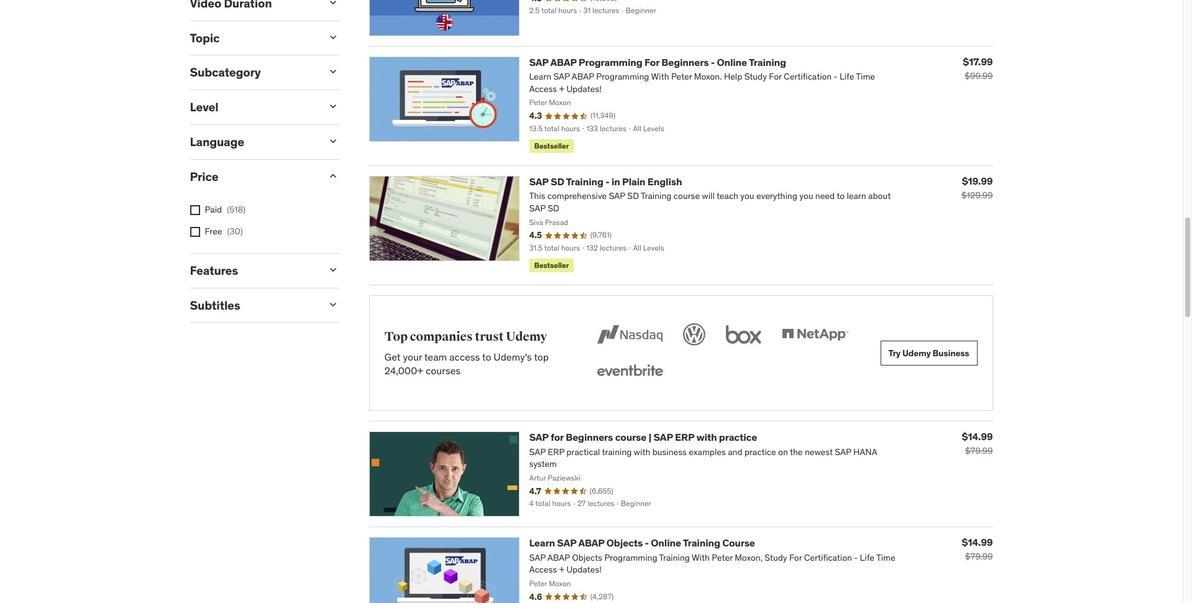 Task type: locate. For each thing, give the bounding box(es) containing it.
1 small image from the top
[[327, 31, 339, 43]]

-
[[711, 56, 715, 68], [606, 176, 610, 188], [645, 537, 649, 549]]

1 $14.99 from the top
[[962, 431, 993, 443]]

small image for features
[[327, 264, 339, 276]]

access
[[450, 351, 480, 363]]

1 vertical spatial beginners
[[566, 431, 613, 444]]

1 vertical spatial training
[[566, 176, 604, 188]]

1 horizontal spatial training
[[683, 537, 721, 549]]

0 horizontal spatial abap
[[551, 56, 577, 68]]

small image for level
[[327, 100, 339, 113]]

nasdaq image
[[594, 321, 666, 348]]

2 small image from the top
[[327, 100, 339, 113]]

udemy up udemy's
[[506, 329, 548, 345]]

0 vertical spatial $79.99
[[966, 446, 993, 457]]

4 small image from the top
[[327, 170, 339, 182]]

2 vertical spatial small image
[[327, 298, 339, 311]]

1 vertical spatial $14.99
[[962, 536, 993, 549]]

udemy
[[506, 329, 548, 345], [903, 348, 931, 359]]

$79.99
[[966, 446, 993, 457], [966, 551, 993, 562]]

$99.99
[[965, 70, 993, 82]]

box image
[[723, 321, 765, 348]]

xsmall image left free
[[190, 227, 200, 237]]

with
[[697, 431, 717, 444]]

- right objects
[[645, 537, 649, 549]]

0 vertical spatial -
[[711, 56, 715, 68]]

sap for beginners course | sap erp with practice
[[530, 431, 758, 444]]

0 horizontal spatial online
[[651, 537, 681, 549]]

small image
[[327, 0, 339, 9], [327, 66, 339, 78], [327, 298, 339, 311]]

1 vertical spatial small image
[[327, 66, 339, 78]]

sap for sap abap programming for beginners - online training
[[530, 56, 549, 68]]

2 $14.99 from the top
[[962, 536, 993, 549]]

english
[[648, 176, 682, 188]]

for
[[645, 56, 660, 68]]

try
[[889, 348, 901, 359]]

xsmall image
[[190, 205, 200, 215], [190, 227, 200, 237]]

$129.99
[[962, 190, 993, 201]]

2 small image from the top
[[327, 66, 339, 78]]

1 vertical spatial abap
[[579, 537, 605, 549]]

sap abap programming for beginners - online training link
[[530, 56, 787, 68]]

2 $79.99 from the top
[[966, 551, 993, 562]]

online
[[717, 56, 747, 68], [651, 537, 681, 549]]

small image for subcategory
[[327, 66, 339, 78]]

5 small image from the top
[[327, 264, 339, 276]]

2 horizontal spatial training
[[749, 56, 787, 68]]

subcategory button
[[190, 65, 317, 80]]

1 vertical spatial udemy
[[903, 348, 931, 359]]

3 small image from the top
[[327, 298, 339, 311]]

courses
[[426, 365, 461, 377]]

0 vertical spatial xsmall image
[[190, 205, 200, 215]]

sap for sap for beginners course | sap erp with practice
[[530, 431, 549, 444]]

price button
[[190, 169, 317, 184]]

0 horizontal spatial training
[[566, 176, 604, 188]]

1 vertical spatial $79.99
[[966, 551, 993, 562]]

1 $14.99 $79.99 from the top
[[962, 431, 993, 457]]

udemy's
[[494, 351, 532, 363]]

0 horizontal spatial udemy
[[506, 329, 548, 345]]

$14.99 $79.99 for sap for beginners course | sap erp with practice
[[962, 431, 993, 457]]

24,000+
[[385, 365, 424, 377]]

0 vertical spatial udemy
[[506, 329, 548, 345]]

0 vertical spatial $14.99
[[962, 431, 993, 443]]

udemy right try
[[903, 348, 931, 359]]

$19.99 $129.99
[[962, 175, 993, 201]]

1 $79.99 from the top
[[966, 446, 993, 457]]

level
[[190, 100, 219, 115]]

$14.99
[[962, 431, 993, 443], [962, 536, 993, 549]]

sap
[[530, 56, 549, 68], [530, 176, 549, 188], [530, 431, 549, 444], [654, 431, 673, 444], [557, 537, 577, 549]]

1 horizontal spatial online
[[717, 56, 747, 68]]

abap left programming
[[551, 56, 577, 68]]

top
[[385, 329, 408, 345]]

subcategory
[[190, 65, 261, 80]]

- left in
[[606, 176, 610, 188]]

top
[[534, 351, 549, 363]]

3 small image from the top
[[327, 135, 339, 147]]

0 vertical spatial $14.99 $79.99
[[962, 431, 993, 457]]

|
[[649, 431, 652, 444]]

xsmall image for free
[[190, 227, 200, 237]]

learn sap abap objects - online training course link
[[530, 537, 755, 549]]

beginners
[[662, 56, 709, 68], [566, 431, 613, 444]]

abap
[[551, 56, 577, 68], [579, 537, 605, 549]]

abap left objects
[[579, 537, 605, 549]]

$14.99 $79.99 for learn sap abap objects - online training course
[[962, 536, 993, 562]]

language button
[[190, 134, 317, 149]]

small image for subtitles
[[327, 298, 339, 311]]

$17.99 $99.99
[[963, 55, 993, 82]]

practice
[[719, 431, 758, 444]]

2 xsmall image from the top
[[190, 227, 200, 237]]

to
[[482, 351, 492, 363]]

top companies trust udemy get your team access to udemy's top 24,000+ courses
[[385, 329, 549, 377]]

2 $14.99 $79.99 from the top
[[962, 536, 993, 562]]

0 vertical spatial online
[[717, 56, 747, 68]]

plain
[[623, 176, 646, 188]]

eventbrite image
[[594, 358, 666, 386]]

0 horizontal spatial -
[[606, 176, 610, 188]]

netapp image
[[780, 321, 851, 348]]

$14.99 $79.99
[[962, 431, 993, 457], [962, 536, 993, 562]]

2 vertical spatial training
[[683, 537, 721, 549]]

topic button
[[190, 30, 317, 45]]

xsmall image left paid
[[190, 205, 200, 215]]

1 horizontal spatial -
[[645, 537, 649, 549]]

0 vertical spatial beginners
[[662, 56, 709, 68]]

small image
[[327, 31, 339, 43], [327, 100, 339, 113], [327, 135, 339, 147], [327, 170, 339, 182], [327, 264, 339, 276]]

small image for language
[[327, 135, 339, 147]]

2 vertical spatial -
[[645, 537, 649, 549]]

1 horizontal spatial beginners
[[662, 56, 709, 68]]

training
[[749, 56, 787, 68], [566, 176, 604, 188], [683, 537, 721, 549]]

- right for
[[711, 56, 715, 68]]

try udemy business link
[[881, 341, 978, 366]]

1 xsmall image from the top
[[190, 205, 200, 215]]

1 vertical spatial $14.99 $79.99
[[962, 536, 993, 562]]

0 vertical spatial small image
[[327, 0, 339, 9]]

sap for beginners course | sap erp with practice link
[[530, 431, 758, 444]]

language
[[190, 134, 244, 149]]

1 vertical spatial xsmall image
[[190, 227, 200, 237]]

features button
[[190, 263, 317, 278]]



Task type: describe. For each thing, give the bounding box(es) containing it.
learn
[[530, 537, 555, 549]]

1 vertical spatial online
[[651, 537, 681, 549]]

try udemy business
[[889, 348, 970, 359]]

learn sap abap objects - online training course
[[530, 537, 755, 549]]

1 horizontal spatial abap
[[579, 537, 605, 549]]

get
[[385, 351, 401, 363]]

0 vertical spatial training
[[749, 56, 787, 68]]

features
[[190, 263, 238, 278]]

sap sd training - in plain english link
[[530, 176, 682, 188]]

sd
[[551, 176, 565, 188]]

trust
[[475, 329, 504, 345]]

(30)
[[227, 226, 243, 237]]

price
[[190, 169, 219, 184]]

sap sd training - in plain english
[[530, 176, 682, 188]]

$14.99 for learn sap abap objects - online training course
[[962, 536, 993, 549]]

for
[[551, 431, 564, 444]]

$17.99
[[963, 55, 993, 68]]

0 horizontal spatial beginners
[[566, 431, 613, 444]]

subtitles button
[[190, 298, 317, 313]]

small image for price
[[327, 170, 339, 182]]

paid
[[205, 204, 222, 215]]

udemy inside top companies trust udemy get your team access to udemy's top 24,000+ courses
[[506, 329, 548, 345]]

(518)
[[227, 204, 246, 215]]

erp
[[675, 431, 695, 444]]

small image for topic
[[327, 31, 339, 43]]

level button
[[190, 100, 317, 115]]

in
[[612, 176, 620, 188]]

your
[[403, 351, 422, 363]]

$19.99
[[963, 175, 993, 187]]

$14.99 for sap for beginners course | sap erp with practice
[[962, 431, 993, 443]]

xsmall image for paid
[[190, 205, 200, 215]]

business
[[933, 348, 970, 359]]

course
[[615, 431, 647, 444]]

programming
[[579, 56, 643, 68]]

0 vertical spatial abap
[[551, 56, 577, 68]]

subtitles
[[190, 298, 240, 313]]

1 small image from the top
[[327, 0, 339, 9]]

2 horizontal spatial -
[[711, 56, 715, 68]]

1 vertical spatial -
[[606, 176, 610, 188]]

sap abap programming for beginners - online training
[[530, 56, 787, 68]]

$79.99 for sap for beginners course | sap erp with practice
[[966, 446, 993, 457]]

objects
[[607, 537, 643, 549]]

free
[[205, 226, 222, 237]]

companies
[[410, 329, 473, 345]]

course
[[723, 537, 755, 549]]

volkswagen image
[[681, 321, 708, 348]]

team
[[425, 351, 447, 363]]

topic
[[190, 30, 220, 45]]

paid (518)
[[205, 204, 246, 215]]

sap for sap sd training - in plain english
[[530, 176, 549, 188]]

1 horizontal spatial udemy
[[903, 348, 931, 359]]

$79.99 for learn sap abap objects - online training course
[[966, 551, 993, 562]]

free (30)
[[205, 226, 243, 237]]



Task type: vqa. For each thing, say whether or not it's contained in the screenshot.
PRACTICE
yes



